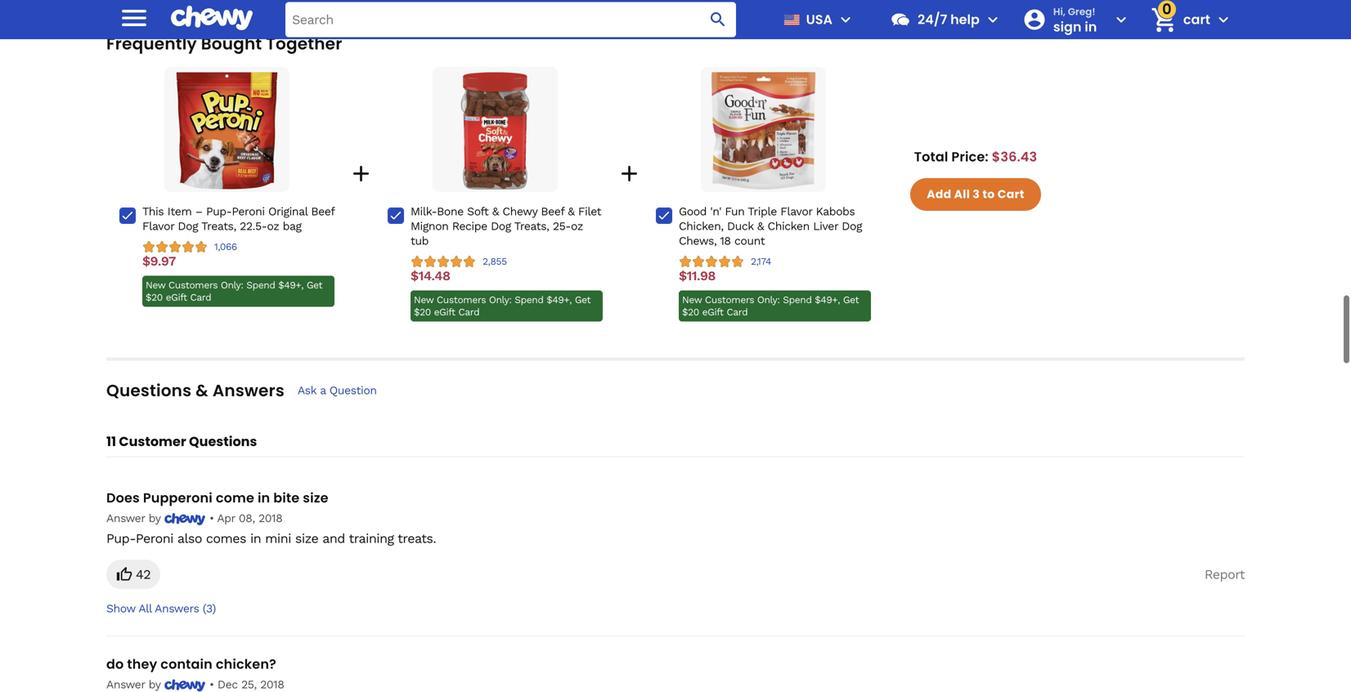 Task type: vqa. For each thing, say whether or not it's contained in the screenshot.
the top Peroni
yes



Task type: describe. For each thing, give the bounding box(es) containing it.
new for $9.97
[[146, 280, 165, 291]]

$36.43
[[992, 148, 1037, 166]]

42
[[136, 567, 151, 583]]

ask
[[298, 384, 316, 398]]

customers for $14.48
[[437, 295, 486, 306]]

treats, inside pup-peroni original beef flavor dog treats, 22.5-oz bag
[[201, 220, 236, 233]]

$11.98
[[679, 268, 716, 284]]

all for 3
[[954, 187, 970, 202]]

get for $14.48
[[575, 295, 591, 306]]

they
[[127, 655, 157, 674]]

training
[[349, 531, 394, 547]]

add
[[927, 187, 952, 202]]

sign
[[1053, 17, 1082, 36]]

total
[[914, 148, 948, 166]]

$9.97
[[142, 254, 176, 269]]

dec
[[217, 678, 238, 692]]

hi, greg! sign in
[[1053, 5, 1097, 36]]

spend for $11.98
[[783, 295, 812, 306]]

& right the soft
[[492, 205, 499, 218]]

tub
[[411, 234, 429, 248]]

oz inside milk-bone soft & chewy beef & filet mignon recipe dog treats, 25-oz tub
[[571, 220, 583, 233]]

$49+, for $11.98
[[815, 295, 840, 306]]

get for $11.98
[[843, 295, 859, 306]]

$11.98 text field
[[679, 268, 716, 284]]

(3)
[[203, 602, 216, 616]]

pup-peroni original beef flavor dog treats, 22.5-oz bag
[[142, 205, 334, 233]]

egift for $14.48
[[434, 307, 455, 318]]

24/7 help link
[[883, 0, 980, 39]]

only: for $14.48
[[489, 295, 512, 306]]

question
[[329, 384, 377, 398]]

$20 for $11.98
[[682, 307, 699, 318]]

frequently bought together image for $11.98
[[705, 72, 822, 190]]

answer by for • dec 25, 2018
[[106, 678, 164, 692]]

items image
[[1149, 5, 1178, 34]]

come
[[216, 489, 254, 508]]

dog inside good 'n' fun triple flavor kabobs chicken, duck & chicken liver dog chews, 18 count
[[842, 220, 862, 233]]

flavor for kabobs
[[780, 205, 812, 218]]

duck
[[727, 220, 754, 233]]

original
[[268, 205, 308, 218]]

pup- for original
[[206, 205, 232, 218]]

card for $9.97
[[190, 292, 211, 304]]

0 horizontal spatial menu image
[[118, 1, 150, 34]]

new for $11.98
[[682, 295, 702, 306]]

account menu image
[[1111, 10, 1131, 29]]

total price: $36.43
[[914, 148, 1037, 166]]

to
[[983, 187, 995, 202]]

mignon
[[411, 220, 448, 233]]

this
[[142, 205, 164, 218]]

good
[[679, 205, 707, 218]]

frequently
[[106, 32, 197, 55]]

cart
[[998, 187, 1025, 202]]

item
[[167, 205, 192, 218]]

together
[[266, 32, 342, 55]]

–
[[195, 205, 203, 218]]

do they contain chicken?
[[106, 655, 276, 674]]

ask a question button
[[298, 384, 377, 399]]

show all answers (3)
[[106, 602, 216, 616]]

'n'
[[710, 205, 721, 218]]

bite
[[273, 489, 300, 508]]

0 vertical spatial questions
[[106, 380, 192, 403]]

42 button
[[106, 560, 160, 590]]

pup- for also
[[106, 531, 136, 547]]

report button
[[1205, 560, 1245, 590]]

3
[[973, 187, 980, 202]]

add all 3 to cart button
[[910, 178, 1041, 211]]

bag
[[283, 220, 301, 233]]

25-
[[553, 220, 571, 233]]

Product search field
[[285, 2, 736, 37]]

kabobs
[[816, 205, 855, 218]]

answers for all
[[155, 602, 199, 616]]

spend for $14.48
[[515, 295, 544, 306]]

by for • dec 25, 2018
[[149, 678, 161, 692]]

good 'n' fun triple flavor kabobs chicken, duck & chicken liver dog chews, 18 count
[[679, 205, 862, 248]]

25,
[[241, 678, 257, 692]]

1 vertical spatial questions
[[189, 433, 257, 451]]

Search text field
[[285, 2, 736, 37]]

dog inside milk-bone soft & chewy beef & filet mignon recipe dog treats, 25-oz tub
[[491, 220, 511, 233]]

2018 for • apr 08, 2018
[[258, 512, 282, 526]]

does pupperoni come in bite size
[[106, 489, 329, 508]]

spend for $9.97
[[246, 280, 275, 291]]

chews,
[[679, 234, 717, 248]]

peroni for also
[[136, 531, 173, 547]]

& inside good 'n' fun triple flavor kabobs chicken, duck & chicken liver dog chews, 18 count
[[757, 220, 764, 233]]

0 vertical spatial in
[[258, 489, 270, 508]]

bone
[[437, 205, 464, 218]]

usa
[[806, 10, 833, 29]]

count
[[734, 234, 765, 248]]

show all answers (3) button
[[106, 602, 216, 617]]

this item –
[[142, 205, 206, 218]]

contain
[[161, 655, 213, 674]]

bought
[[201, 32, 262, 55]]

1 frequently bought together image from the left
[[168, 72, 286, 190]]

$14.48
[[411, 268, 450, 284]]

soft
[[467, 205, 489, 218]]

24/7
[[918, 10, 947, 29]]

treats.
[[398, 531, 436, 547]]

24/7 help
[[918, 10, 980, 29]]

add all 3 to cart
[[927, 187, 1025, 202]]

chicken?
[[216, 655, 276, 674]]

2,855
[[483, 256, 507, 268]]



Task type: locate. For each thing, give the bounding box(es) containing it.
questions & answers
[[106, 380, 285, 403]]

$20
[[146, 292, 163, 304], [414, 307, 431, 318], [682, 307, 699, 318]]

2 treats, from the left
[[514, 220, 549, 233]]

oz down filet
[[571, 220, 583, 233]]

$20 down $9.97 text field
[[146, 292, 163, 304]]

liver
[[813, 220, 838, 233]]

0 vertical spatial 2018
[[258, 512, 282, 526]]

good 'n' fun triple flavor kabobs chicken, duck & chicken liver dog chews, 18 count link
[[679, 205, 871, 249]]

questions up customer
[[106, 380, 192, 403]]

beef inside pup-peroni original beef flavor dog treats, 22.5-oz bag
[[311, 205, 334, 218]]

0 horizontal spatial dog
[[178, 220, 198, 233]]

1 chewy image from the top
[[164, 514, 206, 526]]

2 horizontal spatial get
[[843, 295, 859, 306]]

1 horizontal spatial oz
[[571, 220, 583, 233]]

2 horizontal spatial frequently bought together image
[[705, 72, 822, 190]]

by down they
[[149, 678, 161, 692]]

1 horizontal spatial spend
[[515, 295, 544, 306]]

customers
[[168, 280, 218, 291], [437, 295, 486, 306], [705, 295, 754, 306]]

0 horizontal spatial oz
[[267, 220, 279, 233]]

3 frequently bought together image from the left
[[705, 72, 822, 190]]

1 horizontal spatial customers
[[437, 295, 486, 306]]

1 horizontal spatial $20
[[414, 307, 431, 318]]

0 horizontal spatial new
[[146, 280, 165, 291]]

• for apr
[[209, 512, 214, 526]]

in
[[1085, 17, 1097, 36]]

answer down does
[[106, 512, 145, 526]]

pup- up 42 button
[[106, 531, 136, 547]]

1 horizontal spatial new
[[414, 295, 434, 306]]

0 horizontal spatial all
[[138, 602, 152, 616]]

0 vertical spatial answer
[[106, 512, 145, 526]]

flavor up 'chicken'
[[780, 205, 812, 218]]

chewy image
[[164, 514, 206, 526], [164, 680, 206, 692]]

2 answer by from the top
[[106, 678, 164, 692]]

1 vertical spatial answers
[[155, 602, 199, 616]]

11
[[106, 433, 116, 451]]

3 dog from the left
[[842, 220, 862, 233]]

0 horizontal spatial beef
[[311, 205, 334, 218]]

2 beef from the left
[[541, 205, 564, 218]]

1 vertical spatial chewy image
[[164, 680, 206, 692]]

0 horizontal spatial peroni
[[136, 531, 173, 547]]

in down the "08,"
[[250, 531, 261, 547]]

beef
[[311, 205, 334, 218], [541, 205, 564, 218]]

treats, up 1,066
[[201, 220, 236, 233]]

beef right original
[[311, 205, 334, 218]]

0 vertical spatial peroni
[[232, 205, 265, 218]]

new customers only: spend $49+, get $20 egift card down 2,174
[[682, 295, 859, 318]]

chewy image down contain
[[164, 680, 206, 692]]

egift for $11.98
[[702, 307, 724, 318]]

11 customer questions
[[106, 433, 257, 451]]

1 horizontal spatial egift
[[434, 307, 455, 318]]

1 horizontal spatial menu image
[[836, 10, 856, 29]]

does
[[106, 489, 140, 508]]

answer down do
[[106, 678, 145, 692]]

0 vertical spatial pup-
[[206, 205, 232, 218]]

filet
[[578, 205, 601, 218]]

$20 for $9.97
[[146, 292, 163, 304]]

oz left bag
[[267, 220, 279, 233]]

2 horizontal spatial $49+,
[[815, 295, 840, 306]]

0 horizontal spatial treats,
[[201, 220, 236, 233]]

2 horizontal spatial dog
[[842, 220, 862, 233]]

all for answers
[[138, 602, 152, 616]]

answers left (3)
[[155, 602, 199, 616]]

egift down $11.98 text field
[[702, 307, 724, 318]]

answer by for • apr 08, 2018
[[106, 512, 164, 526]]

$9.97 text field
[[142, 254, 176, 270]]

1 horizontal spatial new customers only: spend $49+, get $20 egift card
[[414, 295, 591, 318]]

0 horizontal spatial $49+,
[[278, 280, 304, 291]]

new
[[146, 280, 165, 291], [414, 295, 434, 306], [682, 295, 702, 306]]

$20 for $14.48
[[414, 307, 431, 318]]

egift for $9.97
[[166, 292, 187, 304]]

in left the bite
[[258, 489, 270, 508]]

2018 for • dec 25, 2018
[[260, 678, 284, 692]]

show
[[106, 602, 135, 616]]

1,066
[[214, 241, 237, 253]]

1 horizontal spatial $49+,
[[547, 295, 572, 306]]

size right the bite
[[303, 489, 329, 508]]

1 horizontal spatial pup-
[[206, 205, 232, 218]]

1 horizontal spatial get
[[575, 295, 591, 306]]

chewy
[[503, 205, 537, 218]]

size
[[303, 489, 329, 508], [295, 531, 318, 547]]

0 horizontal spatial frequently bought together image
[[168, 72, 286, 190]]

2 horizontal spatial only:
[[757, 295, 780, 306]]

0 vertical spatial flavor
[[780, 205, 812, 218]]

customers down $9.97 text field
[[168, 280, 218, 291]]

beef up "25-"
[[541, 205, 564, 218]]

pup- inside pup-peroni original beef flavor dog treats, 22.5-oz bag
[[206, 205, 232, 218]]

0 horizontal spatial flavor
[[142, 220, 174, 233]]

card for $14.48
[[458, 307, 480, 318]]

also
[[177, 531, 202, 547]]

treats, down chewy
[[514, 220, 549, 233]]

cart menu image
[[1214, 10, 1233, 29]]

triple
[[748, 205, 777, 218]]

and
[[322, 531, 345, 547]]

$20 down $11.98 text field
[[682, 307, 699, 318]]

dog down item
[[178, 220, 198, 233]]

1 horizontal spatial answers
[[213, 380, 285, 403]]

milk-bone soft & chewy beef & filet mignon recipe dog treats, 25-oz tub link
[[411, 205, 603, 249]]

• dec 25, 2018
[[206, 678, 284, 692]]

1 vertical spatial peroni
[[136, 531, 173, 547]]

menu image inside usa dropdown button
[[836, 10, 856, 29]]

0 horizontal spatial card
[[190, 292, 211, 304]]

answers left ask at bottom left
[[213, 380, 285, 403]]

peroni up 22.5-
[[232, 205, 265, 218]]

milk-bone soft & chewy beef & filet mignon recipe dog treats, 25-oz tub
[[411, 205, 601, 248]]

peroni for original
[[232, 205, 265, 218]]

1 vertical spatial pup-
[[106, 531, 136, 547]]

1 oz from the left
[[267, 220, 279, 233]]

questions
[[106, 380, 192, 403], [189, 433, 257, 451]]

oz
[[267, 220, 279, 233], [571, 220, 583, 233]]

questions up does pupperoni come in bite size
[[189, 433, 257, 451]]

& down triple
[[757, 220, 764, 233]]

chewy support image
[[890, 9, 911, 30]]

• for dec
[[209, 678, 214, 692]]

new customers only: spend $49+, get $20 egift card for $11.98
[[682, 295, 859, 318]]

$20 down $14.48 text box
[[414, 307, 431, 318]]

apr
[[217, 512, 235, 526]]

a
[[320, 384, 326, 398]]

• left apr
[[209, 512, 214, 526]]

1 horizontal spatial beef
[[541, 205, 564, 218]]

dog down kabobs
[[842, 220, 862, 233]]

1 vertical spatial by
[[149, 678, 161, 692]]

new down $11.98 text field
[[682, 295, 702, 306]]

flavor for dog
[[142, 220, 174, 233]]

1 horizontal spatial treats,
[[514, 220, 549, 233]]

answer by down does
[[106, 512, 164, 526]]

1 vertical spatial answer
[[106, 678, 145, 692]]

answers for &
[[213, 380, 285, 403]]

0 horizontal spatial $20
[[146, 292, 163, 304]]

0 horizontal spatial egift
[[166, 292, 187, 304]]

spend down "milk-bone soft & chewy beef & filet mignon recipe dog treats, 25-oz tub" link
[[515, 295, 544, 306]]

answer for • apr 08, 2018
[[106, 512, 145, 526]]

menu image
[[118, 1, 150, 34], [836, 10, 856, 29]]

frequently bought together image
[[168, 72, 286, 190], [436, 72, 554, 190], [705, 72, 822, 190]]

2018 right 25,
[[260, 678, 284, 692]]

1 answer from the top
[[106, 512, 145, 526]]

2 horizontal spatial customers
[[705, 295, 754, 306]]

1 horizontal spatial frequently bought together image
[[436, 72, 554, 190]]

only: for $9.97
[[221, 280, 243, 291]]

2 chewy image from the top
[[164, 680, 206, 692]]

recipe
[[452, 220, 487, 233]]

new down $9.97 text field
[[146, 280, 165, 291]]

flavor inside good 'n' fun triple flavor kabobs chicken, duck & chicken liver dog chews, 18 count
[[780, 205, 812, 218]]

submit search image
[[708, 10, 728, 29]]

help
[[950, 10, 980, 29]]

chewy image for • dec 25, 2018
[[164, 680, 206, 692]]

$49+, for $9.97
[[278, 280, 304, 291]]

0 vertical spatial answers
[[213, 380, 285, 403]]

18
[[720, 234, 731, 248]]

egift down $9.97 text field
[[166, 292, 187, 304]]

customer
[[119, 433, 186, 451]]

milk-
[[411, 205, 437, 218]]

beef inside milk-bone soft & chewy beef & filet mignon recipe dog treats, 25-oz tub
[[541, 205, 564, 218]]

answers inside button
[[155, 602, 199, 616]]

report
[[1205, 567, 1245, 583]]

0 horizontal spatial spend
[[246, 280, 275, 291]]

customers down $14.48 text box
[[437, 295, 486, 306]]

1 vertical spatial in
[[250, 531, 261, 547]]

answer
[[106, 512, 145, 526], [106, 678, 145, 692]]

answer for • dec 25, 2018
[[106, 678, 145, 692]]

0 vertical spatial all
[[954, 187, 970, 202]]

new customers only: spend $49+, get $20 egift card for $14.48
[[414, 295, 591, 318]]

2 dog from the left
[[491, 220, 511, 233]]

chewy image for • apr 08, 2018
[[164, 514, 206, 526]]

1 answer by from the top
[[106, 512, 164, 526]]

1 vertical spatial answer by
[[106, 678, 164, 692]]

new customers only: spend $49+, get $20 egift card for $9.97
[[146, 280, 322, 304]]

all left the 3 at the top right of page
[[954, 187, 970, 202]]

$14.48 text field
[[411, 268, 450, 284]]

& up 11 customer questions
[[196, 380, 209, 403]]

0 vertical spatial •
[[209, 512, 214, 526]]

comes
[[206, 531, 246, 547]]

dog inside pup-peroni original beef flavor dog treats, 22.5-oz bag
[[178, 220, 198, 233]]

2 horizontal spatial spend
[[783, 295, 812, 306]]

hi,
[[1053, 5, 1066, 18]]

0 vertical spatial answer by
[[106, 512, 164, 526]]

0 vertical spatial size
[[303, 489, 329, 508]]

egift down $14.48 text box
[[434, 307, 455, 318]]

0 horizontal spatial customers
[[168, 280, 218, 291]]

1 vertical spatial 2018
[[260, 678, 284, 692]]

spend down 'chicken'
[[783, 295, 812, 306]]

pup-peroni also comes in mini size and training treats.
[[106, 531, 436, 547]]

2,174
[[751, 256, 771, 268]]

dog down chewy
[[491, 220, 511, 233]]

0 horizontal spatial answers
[[155, 602, 199, 616]]

chicken
[[768, 220, 810, 233]]

1 horizontal spatial peroni
[[232, 205, 265, 218]]

by for • apr 08, 2018
[[149, 512, 161, 526]]

chicken,
[[679, 220, 724, 233]]

price:
[[952, 148, 989, 166]]

2 horizontal spatial $20
[[682, 307, 699, 318]]

1 beef from the left
[[311, 205, 334, 218]]

2 horizontal spatial egift
[[702, 307, 724, 318]]

flavor inside pup-peroni original beef flavor dog treats, 22.5-oz bag
[[142, 220, 174, 233]]

only: down 1,066
[[221, 280, 243, 291]]

egift
[[166, 292, 187, 304], [434, 307, 455, 318], [702, 307, 724, 318]]

• left dec
[[209, 678, 214, 692]]

fun
[[725, 205, 745, 218]]

pupperoni
[[143, 489, 213, 508]]

22.5-
[[240, 220, 267, 233]]

0 vertical spatial chewy image
[[164, 514, 206, 526]]

2 horizontal spatial new
[[682, 295, 702, 306]]

$49+, for $14.48
[[547, 295, 572, 306]]

2 by from the top
[[149, 678, 161, 692]]

menu image right usa
[[836, 10, 856, 29]]

08,
[[239, 512, 255, 526]]

oz inside pup-peroni original beef flavor dog treats, 22.5-oz bag
[[267, 220, 279, 233]]

card for $11.98
[[727, 307, 748, 318]]

1 vertical spatial size
[[295, 531, 318, 547]]

answer by
[[106, 512, 164, 526], [106, 678, 164, 692]]

frequently bought together
[[106, 32, 342, 55]]

answers
[[213, 380, 285, 403], [155, 602, 199, 616]]

mini
[[265, 531, 291, 547]]

1 dog from the left
[[178, 220, 198, 233]]

cart
[[1183, 10, 1210, 29]]

usa button
[[777, 0, 856, 39]]

0 horizontal spatial get
[[307, 280, 322, 291]]

new customers only: spend $49+, get $20 egift card down 2,855
[[414, 295, 591, 318]]

& up "25-"
[[568, 205, 575, 218]]

• apr 08, 2018
[[206, 512, 282, 526]]

1 vertical spatial flavor
[[142, 220, 174, 233]]

customers for $9.97
[[168, 280, 218, 291]]

peroni left also
[[136, 531, 173, 547]]

only: down 2,174
[[757, 295, 780, 306]]

menu image left chewy home image
[[118, 1, 150, 34]]

peroni inside pup-peroni original beef flavor dog treats, 22.5-oz bag
[[232, 205, 265, 218]]

1 • from the top
[[209, 512, 214, 526]]

$49+, down the liver
[[815, 295, 840, 306]]

only: down 2,855
[[489, 295, 512, 306]]

do
[[106, 655, 124, 674]]

2018 up pup-peroni also comes in mini size and training treats.
[[258, 512, 282, 526]]

get for $9.97
[[307, 280, 322, 291]]

cart link
[[1144, 0, 1210, 39]]

2 horizontal spatial card
[[727, 307, 748, 318]]

1 horizontal spatial only:
[[489, 295, 512, 306]]

&
[[492, 205, 499, 218], [568, 205, 575, 218], [757, 220, 764, 233], [196, 380, 209, 403]]

pup- right –
[[206, 205, 232, 218]]

new customers only: spend $49+, get $20 egift card down 1,066
[[146, 280, 322, 304]]

1 horizontal spatial all
[[954, 187, 970, 202]]

customers down $11.98 text field
[[705, 295, 754, 306]]

0 horizontal spatial only:
[[221, 280, 243, 291]]

0 horizontal spatial new customers only: spend $49+, get $20 egift card
[[146, 280, 322, 304]]

flavor down this at the left top of page
[[142, 220, 174, 233]]

treats,
[[201, 220, 236, 233], [514, 220, 549, 233]]

$49+, down "25-"
[[547, 295, 572, 306]]

1 by from the top
[[149, 512, 161, 526]]

2 frequently bought together image from the left
[[436, 72, 554, 190]]

size left and
[[295, 531, 318, 547]]

2 horizontal spatial new customers only: spend $49+, get $20 egift card
[[682, 295, 859, 318]]

treats, inside milk-bone soft & chewy beef & filet mignon recipe dog treats, 25-oz tub
[[514, 220, 549, 233]]

answer by down they
[[106, 678, 164, 692]]

by down pupperoni
[[149, 512, 161, 526]]

new down $14.48 text box
[[414, 295, 434, 306]]

1 horizontal spatial card
[[458, 307, 480, 318]]

2 • from the top
[[209, 678, 214, 692]]

customers for $11.98
[[705, 295, 754, 306]]

0 horizontal spatial pup-
[[106, 531, 136, 547]]

1 treats, from the left
[[201, 220, 236, 233]]

2 answer from the top
[[106, 678, 145, 692]]

1 vertical spatial all
[[138, 602, 152, 616]]

all right show
[[138, 602, 152, 616]]

2 oz from the left
[[571, 220, 583, 233]]

1 vertical spatial •
[[209, 678, 214, 692]]

greg!
[[1068, 5, 1096, 18]]

only: for $11.98
[[757, 295, 780, 306]]

new for $14.48
[[414, 295, 434, 306]]

chewy image up also
[[164, 514, 206, 526]]

frequently bought together image for $14.48
[[436, 72, 554, 190]]

help menu image
[[983, 10, 1003, 29]]

chewy home image
[[171, 0, 253, 36]]

spend down 22.5-
[[246, 280, 275, 291]]

$49+, down bag
[[278, 280, 304, 291]]

spend
[[246, 280, 275, 291], [515, 295, 544, 306], [783, 295, 812, 306]]

1 horizontal spatial flavor
[[780, 205, 812, 218]]

1 horizontal spatial dog
[[491, 220, 511, 233]]

0 vertical spatial by
[[149, 512, 161, 526]]

ask a question
[[298, 384, 377, 398]]



